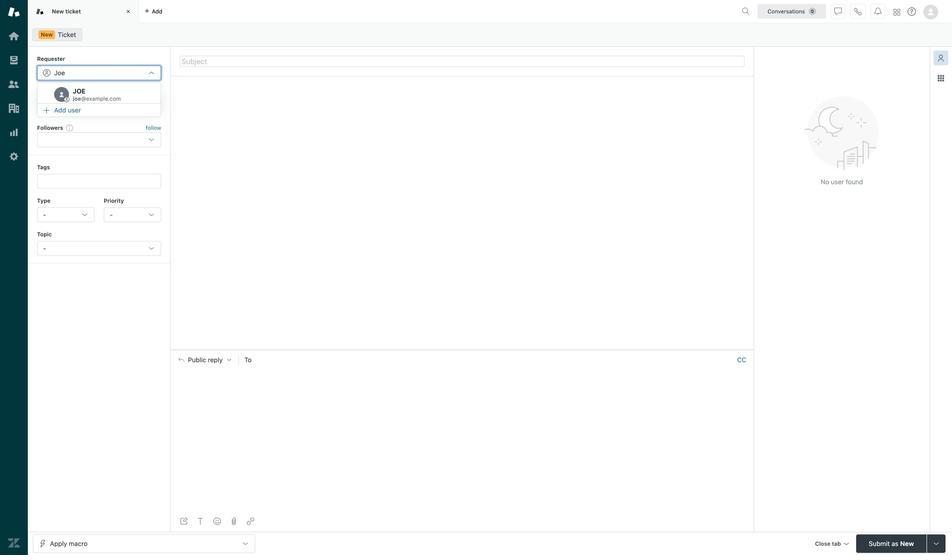 Task type: locate. For each thing, give the bounding box(es) containing it.
option
[[38, 84, 161, 104]]

get help image
[[908, 7, 916, 16]]

tab
[[28, 0, 139, 23]]

views image
[[8, 54, 20, 66]]

search name or contact info field
[[54, 69, 144, 77]]

organizations image
[[8, 102, 20, 114]]

None field
[[257, 355, 734, 365]]

tabs tab list
[[28, 0, 738, 23]]

reporting image
[[8, 126, 20, 138]]

insert emojis image
[[213, 518, 221, 525]]

draft mode image
[[180, 518, 188, 525]]

close image
[[124, 7, 133, 16]]

add attachment image
[[230, 518, 238, 525]]

Subject field
[[180, 56, 745, 67]]

list box
[[37, 82, 161, 117]]

format text image
[[197, 518, 204, 525]]



Task type: describe. For each thing, give the bounding box(es) containing it.
zendesk products image
[[894, 9, 900, 16]]

minimize composer image
[[458, 346, 466, 354]]

customers image
[[8, 78, 20, 90]]

add link (cmd k) image
[[247, 518, 254, 525]]

secondary element
[[28, 25, 952, 44]]

info on adding followers image
[[66, 124, 73, 132]]

zendesk support image
[[8, 6, 20, 18]]

notifications image
[[874, 8, 882, 15]]

customer context image
[[937, 54, 945, 62]]

zendesk image
[[8, 537, 20, 549]]

apps image
[[937, 75, 945, 82]]

admin image
[[8, 151, 20, 163]]

main element
[[0, 0, 28, 555]]

get started image
[[8, 30, 20, 42]]

button displays agent's chat status as invisible. image
[[835, 8, 842, 15]]



